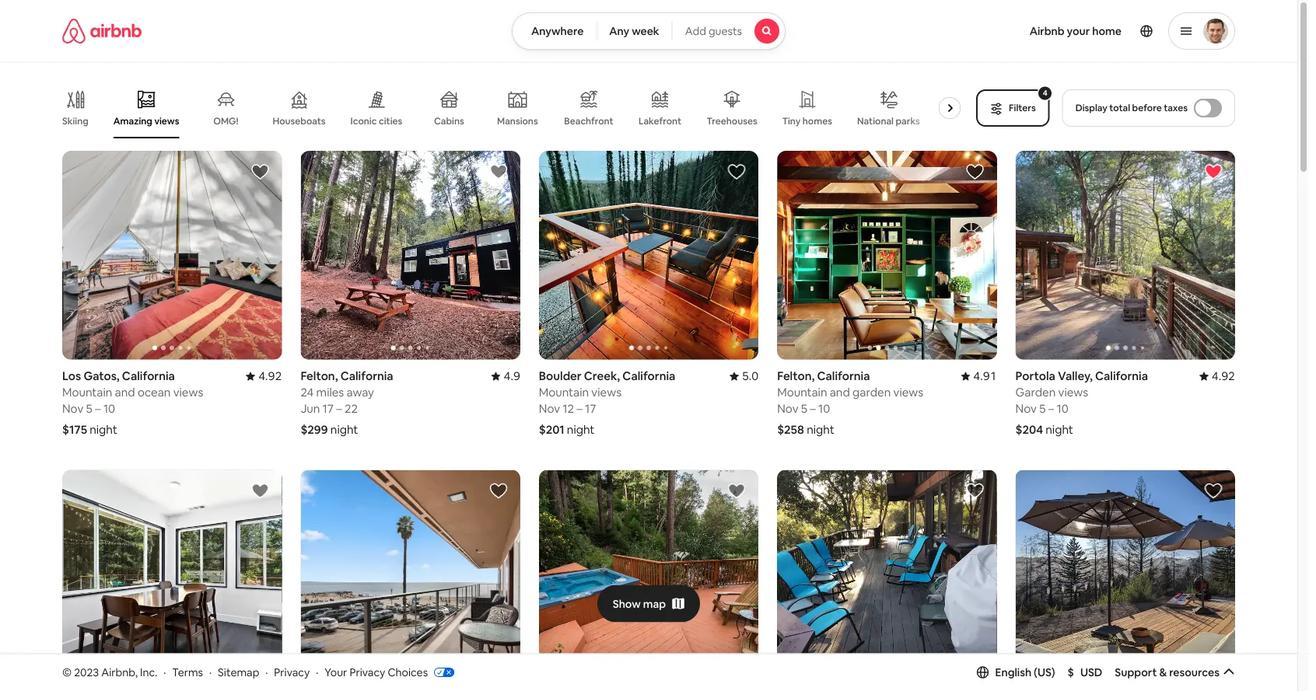 Task type: vqa. For each thing, say whether or not it's contained in the screenshot.


Task type: locate. For each thing, give the bounding box(es) containing it.
· right inc.
[[164, 666, 166, 680]]

3 night from the left
[[567, 422, 595, 437]]

lakefront
[[639, 115, 682, 127]]

1 – from the left
[[95, 401, 101, 416]]

3 – from the left
[[577, 401, 583, 416]]

mountain down boulder at bottom
[[539, 385, 589, 400]]

and
[[115, 385, 135, 400], [830, 385, 850, 400]]

any week button
[[596, 12, 673, 50]]

1 horizontal spatial add to wishlist: los gatos, california image
[[728, 482, 746, 500]]

1 horizontal spatial 10
[[818, 401, 830, 416]]

1 mountain from the left
[[62, 385, 112, 400]]

$258
[[777, 422, 804, 437]]

4.91 out of 5 average rating image
[[961, 369, 997, 384]]

total
[[1110, 102, 1130, 114]]

2 – from the left
[[336, 401, 342, 416]]

week
[[632, 24, 659, 38]]

– for nov 5 – 10
[[1048, 401, 1054, 416]]

4 nov from the left
[[1016, 401, 1037, 416]]

– inside 'portola valley, california garden views nov 5 – 10 $204 night'
[[1048, 401, 1054, 416]]

views inside los gatos, california mountain and ocean views nov 5 – 10 $175 night
[[173, 385, 203, 400]]

add to wishlist: felton, california image down mansions
[[489, 163, 508, 181]]

privacy
[[274, 666, 310, 680], [350, 666, 385, 680]]

1 17 from the left
[[323, 401, 334, 416]]

felton, up miles
[[301, 369, 338, 384]]

$299
[[301, 422, 328, 437]]

night right $204
[[1046, 422, 1074, 437]]

nov up $175
[[62, 401, 83, 416]]

mountain for nov
[[62, 385, 112, 400]]

filters button
[[976, 89, 1050, 127]]

5.0 out of 5 average rating image
[[730, 369, 759, 384]]

4 – from the left
[[810, 401, 816, 416]]

felton, inside the felton, california mountain and garden views nov 5 – 10 $258 night
[[777, 369, 815, 384]]

skiing
[[62, 115, 89, 127]]

terms
[[172, 666, 203, 680]]

california right creek,
[[623, 369, 676, 384]]

5 – from the left
[[1048, 401, 1054, 416]]

4 night from the left
[[807, 422, 835, 437]]

5 night from the left
[[1046, 422, 1074, 437]]

ocean
[[138, 385, 171, 400]]

1 add to wishlist: felton, california image from the left
[[489, 163, 508, 181]]

3 california from the left
[[623, 369, 676, 384]]

views inside the felton, california mountain and garden views nov 5 – 10 $258 night
[[894, 385, 924, 400]]

airbnb,
[[101, 666, 138, 680]]

airbnb your home link
[[1020, 15, 1131, 47]]

5 up $175
[[86, 401, 92, 416]]

1 horizontal spatial and
[[830, 385, 850, 400]]

mountain up "$258" at bottom
[[777, 385, 827, 400]]

– inside 'felton, california 24 miles away jun 17 – 22 $299 night'
[[336, 401, 342, 416]]

california for portola valley, california
[[1095, 369, 1148, 384]]

$201
[[539, 422, 565, 437]]

add to wishlist: felton, california image down filters "button"
[[966, 163, 985, 181]]

1 vertical spatial add to wishlist: los gatos, california image
[[728, 482, 746, 500]]

felton, right the 5.0
[[777, 369, 815, 384]]

0 horizontal spatial and
[[115, 385, 135, 400]]

night inside 'portola valley, california garden views nov 5 – 10 $204 night'
[[1046, 422, 1074, 437]]

4.92 out of 5 average rating image
[[1199, 369, 1235, 384]]

homes
[[803, 115, 832, 127]]

group
[[62, 78, 967, 138], [62, 151, 282, 360], [301, 151, 520, 360], [539, 151, 759, 360], [558, 151, 997, 360], [1016, 151, 1235, 360], [62, 470, 282, 679], [301, 470, 520, 679], [539, 470, 759, 679], [777, 470, 997, 679], [1016, 470, 1235, 679]]

night down 22
[[331, 422, 358, 437]]

guests
[[709, 24, 742, 38]]

1 privacy from the left
[[274, 666, 310, 680]]

nov down the garden
[[1016, 401, 1037, 416]]

2 horizontal spatial 10
[[1057, 401, 1069, 416]]

©
[[62, 666, 72, 680]]

night inside boulder creek, california mountain views nov 12 – 17 $201 night
[[567, 422, 595, 437]]

1 horizontal spatial felton,
[[777, 369, 815, 384]]

1 horizontal spatial mountain
[[539, 385, 589, 400]]

4.92 out of 5 average rating image
[[246, 369, 282, 384]]

3 mountain from the left
[[777, 385, 827, 400]]

2 night from the left
[[331, 422, 358, 437]]

2 mountain from the left
[[539, 385, 589, 400]]

mountain inside boulder creek, california mountain views nov 12 – 17 $201 night
[[539, 385, 589, 400]]

display total before taxes
[[1076, 102, 1188, 114]]

4.9 out of 5 average rating image
[[491, 369, 520, 384]]

portola valley, california garden views nov 5 – 10 $204 night
[[1016, 369, 1148, 437]]

· right terms link
[[209, 666, 212, 680]]

1 horizontal spatial 4.92
[[1212, 369, 1235, 384]]

5 up "$258" at bottom
[[801, 401, 808, 416]]

and inside los gatos, california mountain and ocean views nov 5 – 10 $175 night
[[115, 385, 135, 400]]

support
[[1115, 666, 1157, 680]]

views down valley,
[[1058, 385, 1089, 400]]

0 horizontal spatial 5
[[86, 401, 92, 416]]

california inside boulder creek, california mountain views nov 12 – 17 $201 night
[[623, 369, 676, 384]]

10
[[103, 401, 115, 416], [818, 401, 830, 416], [1057, 401, 1069, 416]]

5
[[86, 401, 92, 416], [801, 401, 808, 416], [1040, 401, 1046, 416]]

california up garden
[[817, 369, 870, 384]]

1 night from the left
[[90, 422, 117, 437]]

None search field
[[512, 12, 786, 50]]

add guests button
[[672, 12, 786, 50]]

1 and from the left
[[115, 385, 135, 400]]

1 horizontal spatial privacy
[[350, 666, 385, 680]]

–
[[95, 401, 101, 416], [336, 401, 342, 416], [577, 401, 583, 416], [810, 401, 816, 416], [1048, 401, 1054, 416]]

$
[[1068, 666, 1074, 680]]

2 5 from the left
[[801, 401, 808, 416]]

add guests
[[685, 24, 742, 38]]

mountain
[[62, 385, 112, 400], [539, 385, 589, 400], [777, 385, 827, 400]]

2 horizontal spatial mountain
[[777, 385, 827, 400]]

california inside los gatos, california mountain and ocean views nov 5 – 10 $175 night
[[122, 369, 175, 384]]

1 horizontal spatial 5
[[801, 401, 808, 416]]

3 nov from the left
[[777, 401, 799, 416]]

0 horizontal spatial 10
[[103, 401, 115, 416]]

3 5 from the left
[[1040, 401, 1046, 416]]

resources
[[1169, 666, 1220, 680]]

privacy right your
[[350, 666, 385, 680]]

show
[[613, 597, 641, 611]]

california inside 'portola valley, california garden views nov 5 – 10 $204 night'
[[1095, 369, 1148, 384]]

nov inside 'portola valley, california garden views nov 5 – 10 $204 night'
[[1016, 401, 1037, 416]]

2 add to wishlist: felton, california image from the left
[[966, 163, 985, 181]]

mountain inside los gatos, california mountain and ocean views nov 5 – 10 $175 night
[[62, 385, 112, 400]]

4 california from the left
[[817, 369, 870, 384]]

·
[[164, 666, 166, 680], [209, 666, 212, 680], [265, 666, 268, 680], [316, 666, 319, 680]]

cities
[[379, 115, 403, 127]]

english
[[995, 666, 1032, 680]]

add to wishlist: los gatos, california image
[[251, 163, 269, 181], [728, 482, 746, 500]]

1 california from the left
[[122, 369, 175, 384]]

– inside boulder creek, california mountain views nov 12 – 17 $201 night
[[577, 401, 583, 416]]

views right garden
[[894, 385, 924, 400]]

17 down miles
[[323, 401, 334, 416]]

iconic
[[351, 115, 377, 127]]

– for nov 12 – 17
[[577, 401, 583, 416]]

away
[[347, 385, 374, 400]]

views
[[154, 115, 179, 127], [173, 385, 203, 400], [592, 385, 622, 400], [894, 385, 924, 400], [1058, 385, 1089, 400]]

usd
[[1081, 666, 1103, 680]]

4.92 for los gatos, california mountain and ocean views nov 5 – 10 $175 night
[[258, 369, 282, 384]]

5 california from the left
[[1095, 369, 1148, 384]]

17
[[323, 401, 334, 416], [585, 401, 596, 416]]

boulder creek, california mountain views nov 12 – 17 $201 night
[[539, 369, 676, 437]]

privacy left your
[[274, 666, 310, 680]]

views right amazing
[[154, 115, 179, 127]]

2 privacy from the left
[[350, 666, 385, 680]]

nov left 12
[[539, 401, 560, 416]]

treehouses
[[707, 115, 758, 127]]

0 horizontal spatial 4.92
[[258, 369, 282, 384]]

(us)
[[1034, 666, 1055, 680]]

felton, inside 'felton, california 24 miles away jun 17 – 22 $299 night'
[[301, 369, 338, 384]]

your privacy choices
[[325, 666, 428, 680]]

2 california from the left
[[340, 369, 393, 384]]

4.92
[[258, 369, 282, 384], [1212, 369, 1235, 384]]

· left your
[[316, 666, 319, 680]]

night
[[90, 422, 117, 437], [331, 422, 358, 437], [567, 422, 595, 437], [807, 422, 835, 437], [1046, 422, 1074, 437]]

and left garden
[[830, 385, 850, 400]]

1 horizontal spatial 17
[[585, 401, 596, 416]]

display total before taxes button
[[1062, 89, 1235, 127]]

2 4.92 from the left
[[1212, 369, 1235, 384]]

0 horizontal spatial felton,
[[301, 369, 338, 384]]

3 10 from the left
[[1057, 401, 1069, 416]]

nov inside boulder creek, california mountain views nov 12 – 17 $201 night
[[539, 401, 560, 416]]

california up away
[[340, 369, 393, 384]]

0 horizontal spatial privacy
[[274, 666, 310, 680]]

national
[[857, 115, 894, 127]]

add to wishlist: felton, california image
[[489, 163, 508, 181], [966, 163, 985, 181]]

creek,
[[584, 369, 620, 384]]

home
[[1092, 24, 1122, 38]]

night right "$258" at bottom
[[807, 422, 835, 437]]

0 horizontal spatial mountain
[[62, 385, 112, 400]]

night inside los gatos, california mountain and ocean views nov 5 – 10 $175 night
[[90, 422, 117, 437]]

2 horizontal spatial 5
[[1040, 401, 1046, 416]]

17 right 12
[[585, 401, 596, 416]]

felton, for mountain
[[777, 369, 815, 384]]

nov up "$258" at bottom
[[777, 401, 799, 416]]

2 10 from the left
[[818, 401, 830, 416]]

2 nov from the left
[[539, 401, 560, 416]]

california up ocean
[[122, 369, 175, 384]]

1 10 from the left
[[103, 401, 115, 416]]

1 felton, from the left
[[301, 369, 338, 384]]

california
[[122, 369, 175, 384], [340, 369, 393, 384], [623, 369, 676, 384], [817, 369, 870, 384], [1095, 369, 1148, 384]]

views right ocean
[[173, 385, 203, 400]]

1 5 from the left
[[86, 401, 92, 416]]

add to wishlist: boulder creek, california image
[[1204, 482, 1223, 500]]

night for $201
[[567, 422, 595, 437]]

1 horizontal spatial add to wishlist: felton, california image
[[966, 163, 985, 181]]

1 4.92 from the left
[[258, 369, 282, 384]]

views inside 'portola valley, california garden views nov 5 – 10 $204 night'
[[1058, 385, 1089, 400]]

night inside 'felton, california 24 miles away jun 17 – 22 $299 night'
[[331, 422, 358, 437]]

mountain down gatos,
[[62, 385, 112, 400]]

support & resources button
[[1115, 666, 1235, 680]]

1 nov from the left
[[62, 401, 83, 416]]

and down gatos,
[[115, 385, 135, 400]]

0 horizontal spatial add to wishlist: felton, california image
[[489, 163, 508, 181]]

night down 12
[[567, 422, 595, 437]]

nov
[[62, 401, 83, 416], [539, 401, 560, 416], [777, 401, 799, 416], [1016, 401, 1037, 416]]

california right valley,
[[1095, 369, 1148, 384]]

5 down the garden
[[1040, 401, 1046, 416]]

0 vertical spatial add to wishlist: los gatos, california image
[[251, 163, 269, 181]]

· left the privacy link on the bottom of page
[[265, 666, 268, 680]]

and inside the felton, california mountain and garden views nov 5 – 10 $258 night
[[830, 385, 850, 400]]

felton,
[[301, 369, 338, 384], [777, 369, 815, 384]]

night right $175
[[90, 422, 117, 437]]

2 and from the left
[[830, 385, 850, 400]]

0 horizontal spatial 17
[[323, 401, 334, 416]]

2 felton, from the left
[[777, 369, 815, 384]]

views down creek,
[[592, 385, 622, 400]]

miles
[[316, 385, 344, 400]]

california for los gatos, california
[[122, 369, 175, 384]]

airbnb your home
[[1030, 24, 1122, 38]]

2 17 from the left
[[585, 401, 596, 416]]



Task type: describe. For each thing, give the bounding box(es) containing it.
– inside the felton, california mountain and garden views nov 5 – 10 $258 night
[[810, 401, 816, 416]]

portola
[[1016, 369, 1056, 384]]

los
[[62, 369, 81, 384]]

anywhere button
[[512, 12, 597, 50]]

any week
[[609, 24, 659, 38]]

$ usd
[[1068, 666, 1103, 680]]

views inside group
[[154, 115, 179, 127]]

$175
[[62, 422, 87, 437]]

add to wishlist: felton, california image for 4.91
[[966, 163, 985, 181]]

none search field containing anywhere
[[512, 12, 786, 50]]

5 inside the felton, california mountain and garden views nov 5 – 10 $258 night
[[801, 401, 808, 416]]

english (us) button
[[977, 666, 1055, 680]]

add to wishlist: felton, california image for 4.9
[[489, 163, 508, 181]]

tiny
[[782, 115, 801, 127]]

before
[[1132, 102, 1162, 114]]

10 inside los gatos, california mountain and ocean views nov 5 – 10 $175 night
[[103, 401, 115, 416]]

0 horizontal spatial add to wishlist: los gatos, california image
[[251, 163, 269, 181]]

night inside the felton, california mountain and garden views nov 5 – 10 $258 night
[[807, 422, 835, 437]]

12
[[563, 401, 574, 416]]

mountain inside the felton, california mountain and garden views nov 5 – 10 $258 night
[[777, 385, 827, 400]]

add
[[685, 24, 706, 38]]

jun
[[301, 401, 320, 416]]

your
[[325, 666, 347, 680]]

24
[[301, 385, 314, 400]]

houseboats
[[273, 115, 326, 127]]

2 · from the left
[[209, 666, 212, 680]]

garden
[[1016, 385, 1056, 400]]

beachfront
[[564, 115, 613, 127]]

terms link
[[172, 666, 203, 680]]

privacy link
[[274, 666, 310, 680]]

english (us)
[[995, 666, 1055, 680]]

show map button
[[597, 586, 700, 623]]

amazing
[[113, 115, 152, 127]]

tiny homes
[[782, 115, 832, 127]]

filters
[[1009, 102, 1036, 114]]

nov inside the felton, california mountain and garden views nov 5 – 10 $258 night
[[777, 401, 799, 416]]

felton, california mountain and garden views nov 5 – 10 $258 night
[[777, 369, 924, 437]]

views inside boulder creek, california mountain views nov 12 – 17 $201 night
[[592, 385, 622, 400]]

5.0
[[742, 369, 759, 384]]

4.91
[[974, 369, 997, 384]]

boulder
[[539, 369, 582, 384]]

&
[[1160, 666, 1167, 680]]

omg!
[[213, 115, 238, 127]]

any
[[609, 24, 630, 38]]

parks
[[896, 115, 920, 127]]

4.9
[[504, 369, 520, 384]]

profile element
[[805, 0, 1235, 62]]

garden
[[853, 385, 891, 400]]

add to wishlist: felton, california image
[[966, 482, 985, 500]]

17 inside 'felton, california 24 miles away jun 17 – 22 $299 night'
[[323, 401, 334, 416]]

add to wishlist: scotts valley, california image
[[251, 482, 269, 500]]

night for $204
[[1046, 422, 1074, 437]]

add to wishlist: capitola, california image
[[489, 482, 508, 500]]

anywhere
[[531, 24, 584, 38]]

– inside los gatos, california mountain and ocean views nov 5 – 10 $175 night
[[95, 401, 101, 416]]

california inside the felton, california mountain and garden views nov 5 – 10 $258 night
[[817, 369, 870, 384]]

22
[[345, 401, 358, 416]]

california for boulder creek, california
[[623, 369, 676, 384]]

group containing amazing views
[[62, 78, 967, 138]]

4 · from the left
[[316, 666, 319, 680]]

your privacy choices link
[[325, 666, 454, 681]]

5 inside 'portola valley, california garden views nov 5 – 10 $204 night'
[[1040, 401, 1046, 416]]

1 · from the left
[[164, 666, 166, 680]]

remove from wishlist: portola valley, california image
[[1204, 163, 1223, 181]]

support & resources
[[1115, 666, 1220, 680]]

10 inside the felton, california mountain and garden views nov 5 – 10 $258 night
[[818, 401, 830, 416]]

airbnb
[[1030, 24, 1065, 38]]

© 2023 airbnb, inc. ·
[[62, 666, 166, 680]]

gatos,
[[84, 369, 120, 384]]

mansions
[[497, 115, 538, 127]]

sitemap link
[[218, 666, 259, 680]]

4.92 for portola valley, california garden views nov 5 – 10 $204 night
[[1212, 369, 1235, 384]]

cabins
[[434, 115, 464, 127]]

display
[[1076, 102, 1108, 114]]

10 inside 'portola valley, california garden views nov 5 – 10 $204 night'
[[1057, 401, 1069, 416]]

3 · from the left
[[265, 666, 268, 680]]

night for $299
[[331, 422, 358, 437]]

your
[[1067, 24, 1090, 38]]

choices
[[388, 666, 428, 680]]

$204
[[1016, 422, 1043, 437]]

inc.
[[140, 666, 157, 680]]

terms · sitemap · privacy ·
[[172, 666, 319, 680]]

add to wishlist: boulder creek, california image
[[728, 163, 746, 181]]

iconic cities
[[351, 115, 403, 127]]

17 inside boulder creek, california mountain views nov 12 – 17 $201 night
[[585, 401, 596, 416]]

sitemap
[[218, 666, 259, 680]]

los gatos, california mountain and ocean views nov 5 – 10 $175 night
[[62, 369, 203, 437]]

2023
[[74, 666, 99, 680]]

5 inside los gatos, california mountain and ocean views nov 5 – 10 $175 night
[[86, 401, 92, 416]]

california inside 'felton, california 24 miles away jun 17 – 22 $299 night'
[[340, 369, 393, 384]]

felton, for 24
[[301, 369, 338, 384]]

show map
[[613, 597, 666, 611]]

nov inside los gatos, california mountain and ocean views nov 5 – 10 $175 night
[[62, 401, 83, 416]]

map
[[643, 597, 666, 611]]

taxes
[[1164, 102, 1188, 114]]

felton, california 24 miles away jun 17 – 22 $299 night
[[301, 369, 393, 437]]

amazing views
[[113, 115, 179, 127]]

national parks
[[857, 115, 920, 127]]

– for jun 17 – 22
[[336, 401, 342, 416]]

mountain for –
[[539, 385, 589, 400]]



